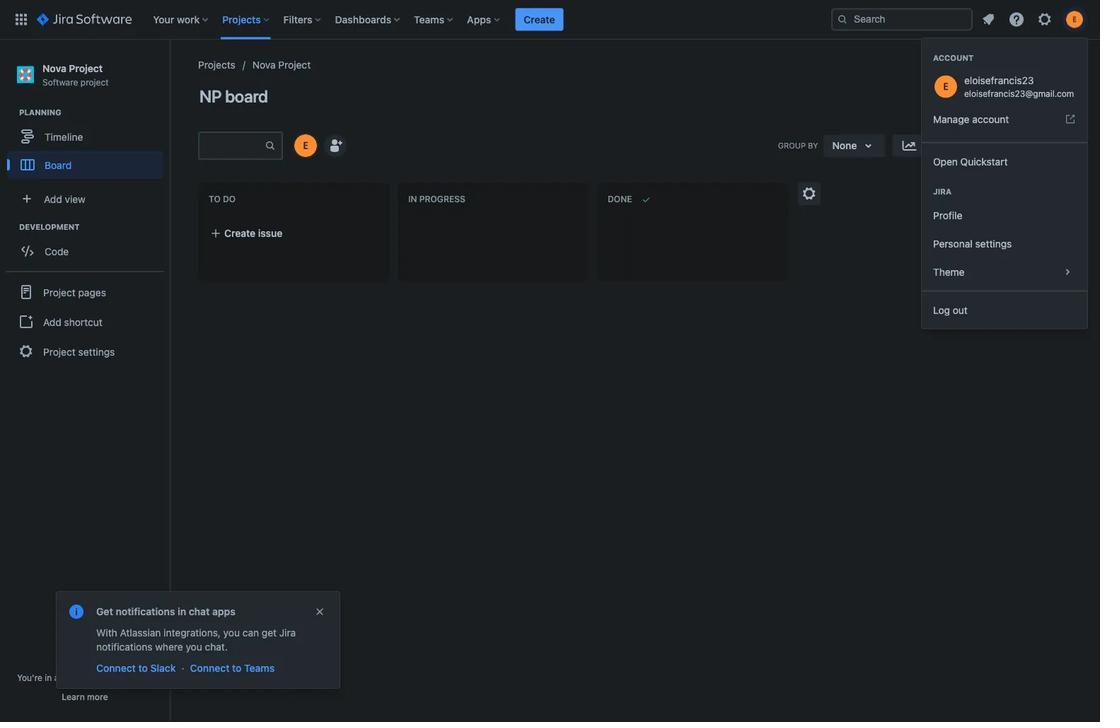 Task type: vqa. For each thing, say whether or not it's contained in the screenshot.
not available - this is the first issue image
no



Task type: describe. For each thing, give the bounding box(es) containing it.
theme
[[933, 266, 965, 278]]

nova project
[[253, 59, 311, 71]]

eloisefrancis23 image
[[294, 134, 317, 157]]

notifications inside 'with atlassian integrations, you can get jira notifications where you chat.'
[[96, 642, 152, 653]]

integrations,
[[164, 627, 221, 639]]

personal settings
[[933, 238, 1012, 249]]

view
[[65, 193, 86, 205]]

apps
[[212, 606, 236, 618]]

where
[[155, 642, 183, 653]]

dashboards
[[335, 13, 391, 25]]

with atlassian integrations, you can get jira notifications where you chat.
[[96, 627, 296, 653]]

your profile and settings image
[[1067, 11, 1083, 28]]

profile
[[933, 209, 963, 221]]

code link
[[7, 237, 163, 266]]

automations menu button icon image
[[999, 77, 1016, 94]]

pages
[[78, 286, 106, 298]]

open quickstart button
[[922, 148, 1088, 176]]

in inside alert
[[178, 606, 186, 618]]

you're
[[17, 673, 42, 683]]

configure board image
[[801, 185, 818, 202]]

code
[[45, 245, 69, 257]]

teams inside button
[[244, 663, 275, 674]]

to
[[209, 194, 221, 204]]

personal settings link
[[922, 230, 1088, 258]]

settings image
[[1037, 11, 1054, 28]]

connect for connect to teams
[[190, 663, 230, 674]]

nova for nova project
[[253, 59, 276, 71]]

project down add shortcut
[[43, 346, 76, 358]]

planning image
[[2, 104, 19, 121]]

can
[[243, 627, 259, 639]]

learn
[[62, 692, 85, 702]]

log
[[933, 304, 950, 316]]

1 horizontal spatial you
[[223, 627, 240, 639]]

slack
[[150, 663, 176, 674]]

development image
[[2, 219, 19, 236]]

development
[[19, 223, 80, 232]]

teams inside popup button
[[414, 13, 445, 25]]

quickstart
[[961, 156, 1008, 167]]

board
[[45, 159, 72, 171]]

primary element
[[8, 0, 832, 39]]

add people image
[[327, 137, 344, 154]]

group containing open quickstart
[[922, 142, 1088, 291]]

more
[[87, 692, 108, 702]]

planning group
[[7, 107, 169, 183]]

1 horizontal spatial jira
[[933, 187, 952, 196]]

1 horizontal spatial project
[[125, 673, 153, 683]]

team-
[[61, 673, 85, 683]]

add view button
[[8, 185, 161, 213]]

create for create
[[524, 13, 555, 25]]

group
[[778, 141, 806, 150]]

connect to slack button
[[95, 660, 177, 677]]

in progress
[[408, 194, 466, 204]]

connect for connect to slack
[[96, 663, 136, 674]]

project inside nova project software project
[[69, 62, 103, 74]]

by
[[808, 141, 818, 150]]

help image
[[1008, 11, 1025, 28]]

get
[[96, 606, 113, 618]]

create issue button
[[202, 221, 386, 246]]

nova project software project
[[42, 62, 109, 87]]

manage account link
[[922, 105, 1088, 133]]

1 vertical spatial in
[[45, 673, 52, 683]]

add shortcut
[[43, 316, 102, 328]]

progress
[[419, 194, 466, 204]]

group by
[[778, 141, 818, 150]]

work
[[177, 13, 200, 25]]

issue
[[258, 228, 283, 239]]

account
[[973, 113, 1009, 125]]

projects button
[[218, 8, 275, 31]]

learn more button
[[62, 691, 108, 703]]

timeline link
[[7, 123, 163, 151]]

add view
[[44, 193, 86, 205]]

you're in a team-managed project
[[17, 673, 153, 683]]

apps
[[467, 13, 491, 25]]

teams button
[[410, 8, 459, 31]]

manage account group
[[922, 38, 1088, 138]]

open quickstart
[[933, 156, 1008, 167]]

projects for projects dropdown button
[[222, 13, 261, 25]]

personal
[[933, 238, 973, 249]]

get
[[262, 627, 277, 639]]

get notifications in chat apps
[[96, 606, 236, 618]]

create for create issue
[[224, 228, 256, 239]]

create button
[[515, 8, 564, 31]]

your work button
[[149, 8, 214, 31]]

connect to teams button
[[189, 660, 276, 677]]

learn more
[[62, 692, 108, 702]]



Task type: locate. For each thing, give the bounding box(es) containing it.
teams left apps
[[414, 13, 445, 25]]

connect up more on the left bottom of page
[[96, 663, 136, 674]]

projects up projects link
[[222, 13, 261, 25]]

0 horizontal spatial settings
[[78, 346, 115, 358]]

Search field
[[832, 8, 973, 31]]

to do
[[209, 194, 236, 204]]

0 horizontal spatial to
[[138, 663, 148, 674]]

in left chat
[[178, 606, 186, 618]]

board
[[225, 86, 268, 106]]

notifications up "atlassian"
[[116, 606, 175, 618]]

projects up np
[[198, 59, 236, 71]]

out
[[953, 304, 968, 316]]

1 horizontal spatial to
[[232, 663, 242, 674]]

insights image
[[901, 137, 918, 154]]

np board
[[200, 86, 268, 106]]

jira
[[933, 187, 952, 196], [279, 627, 296, 639]]

connect to teams
[[190, 663, 275, 674]]

insights
[[921, 140, 958, 151]]

to for slack
[[138, 663, 148, 674]]

to for teams
[[232, 663, 242, 674]]

connect
[[96, 663, 136, 674], [190, 663, 230, 674]]

nova project link
[[253, 57, 311, 74]]

connect to slack
[[96, 663, 176, 674]]

in
[[178, 606, 186, 618], [45, 673, 52, 683]]

0 horizontal spatial nova
[[42, 62, 66, 74]]

0 horizontal spatial jira
[[279, 627, 296, 639]]

open
[[933, 156, 958, 167]]

filters button
[[279, 8, 327, 31]]

0 vertical spatial jira
[[933, 187, 952, 196]]

nova for nova project software project
[[42, 62, 66, 74]]

project down filters on the top left of page
[[278, 59, 311, 71]]

managed
[[85, 673, 122, 683]]

project up add shortcut
[[43, 286, 76, 298]]

nova up board
[[253, 59, 276, 71]]

1 vertical spatial add
[[43, 316, 61, 328]]

project
[[81, 77, 109, 87], [125, 673, 153, 683]]

timeline
[[45, 131, 83, 142]]

1 vertical spatial notifications
[[96, 642, 152, 653]]

nova up software
[[42, 62, 66, 74]]

0 horizontal spatial you
[[186, 642, 202, 653]]

2 to from the left
[[232, 663, 242, 674]]

1 vertical spatial you
[[186, 642, 202, 653]]

to
[[138, 663, 148, 674], [232, 663, 242, 674]]

you
[[223, 627, 240, 639], [186, 642, 202, 653]]

add left shortcut
[[43, 316, 61, 328]]

sidebar navigation image
[[154, 57, 185, 85]]

add inside dropdown button
[[44, 193, 62, 205]]

1 to from the left
[[138, 663, 148, 674]]

notifications down "atlassian"
[[96, 642, 152, 653]]

notifications image
[[980, 11, 997, 28]]

project inside nova project software project
[[81, 77, 109, 87]]

np
[[200, 86, 222, 106]]

alert containing get notifications in chat apps
[[57, 592, 340, 689]]

create right 'apps' popup button
[[524, 13, 555, 25]]

alert
[[57, 592, 340, 689]]

nova inside nova project software project
[[42, 62, 66, 74]]

project settings link
[[6, 336, 164, 367]]

1 vertical spatial settings
[[78, 346, 115, 358]]

profile link
[[922, 201, 1088, 230]]

your
[[153, 13, 174, 25]]

add for add view
[[44, 193, 62, 205]]

dismiss image
[[314, 607, 326, 618]]

create inside button
[[224, 228, 256, 239]]

Search this board text field
[[200, 133, 265, 159]]

0 vertical spatial project
[[81, 77, 109, 87]]

1 horizontal spatial nova
[[253, 59, 276, 71]]

teams down the can
[[244, 663, 275, 674]]

you down integrations,
[[186, 642, 202, 653]]

atlassian
[[120, 627, 161, 639]]

none
[[833, 140, 857, 151]]

banner containing your work
[[0, 0, 1100, 40]]

project right managed
[[125, 673, 153, 683]]

add
[[44, 193, 62, 205], [43, 316, 61, 328]]

0 vertical spatial projects
[[222, 13, 261, 25]]

1 horizontal spatial settings
[[976, 238, 1012, 249]]

0 vertical spatial add
[[44, 193, 62, 205]]

you left the can
[[223, 627, 240, 639]]

1 vertical spatial teams
[[244, 663, 275, 674]]

1 horizontal spatial create
[[524, 13, 555, 25]]

project up software
[[69, 62, 103, 74]]

manage account
[[933, 113, 1009, 125]]

banner
[[0, 0, 1100, 40]]

shortcut
[[64, 316, 102, 328]]

account
[[933, 53, 974, 63]]

project settings
[[43, 346, 115, 358]]

project pages link
[[6, 277, 164, 308]]

1 vertical spatial projects
[[198, 59, 236, 71]]

jira software image
[[37, 11, 132, 28], [37, 11, 132, 28]]

create inside button
[[524, 13, 555, 25]]

add for add shortcut
[[43, 316, 61, 328]]

jira up profile
[[933, 187, 952, 196]]

your work
[[153, 13, 200, 25]]

dashboards button
[[331, 8, 406, 31]]

development group
[[7, 222, 169, 270]]

projects link
[[198, 57, 236, 74]]

0 horizontal spatial in
[[45, 673, 52, 683]]

teams
[[414, 13, 445, 25], [244, 663, 275, 674]]

project right software
[[81, 77, 109, 87]]

info image
[[68, 604, 85, 621]]

1 horizontal spatial in
[[178, 606, 186, 618]]

1 horizontal spatial teams
[[414, 13, 445, 25]]

add shortcut button
[[6, 308, 164, 336]]

jira inside 'with atlassian integrations, you can get jira notifications where you chat.'
[[279, 627, 296, 639]]

appswitcher icon image
[[13, 11, 30, 28]]

settings down add shortcut button
[[78, 346, 115, 358]]

software
[[42, 77, 78, 87]]

none button
[[824, 134, 886, 157]]

settings
[[976, 238, 1012, 249], [78, 346, 115, 358]]

0 vertical spatial notifications
[[116, 606, 175, 618]]

project pages
[[43, 286, 106, 298]]

0 vertical spatial create
[[524, 13, 555, 25]]

chat
[[189, 606, 210, 618]]

1 vertical spatial jira
[[279, 627, 296, 639]]

connect down chat.
[[190, 663, 230, 674]]

1 vertical spatial project
[[125, 673, 153, 683]]

theme button
[[922, 258, 1088, 286]]

0 vertical spatial in
[[178, 606, 186, 618]]

0 horizontal spatial teams
[[244, 663, 275, 674]]

project
[[278, 59, 311, 71], [69, 62, 103, 74], [43, 286, 76, 298], [43, 346, 76, 358]]

1 horizontal spatial connect
[[190, 663, 230, 674]]

to inside the connect to teams button
[[232, 663, 242, 674]]

0 vertical spatial you
[[223, 627, 240, 639]]

0 horizontal spatial connect
[[96, 663, 136, 674]]

with
[[96, 627, 117, 639]]

projects for projects link
[[198, 59, 236, 71]]

add inside button
[[43, 316, 61, 328]]

to inside connect to slack button
[[138, 663, 148, 674]]

chat.
[[205, 642, 228, 653]]

group
[[922, 133, 1088, 142], [922, 142, 1088, 291], [6, 271, 164, 372]]

0 horizontal spatial project
[[81, 77, 109, 87]]

2 connect from the left
[[190, 663, 230, 674]]

apps button
[[463, 8, 506, 31]]

add left view at the left top of page
[[44, 193, 62, 205]]

settings for personal settings
[[976, 238, 1012, 249]]

board link
[[7, 151, 163, 179]]

in
[[408, 194, 417, 204]]

done
[[608, 194, 632, 204]]

settings down profile link at the right top of the page
[[976, 238, 1012, 249]]

create issue
[[224, 228, 283, 239]]

in left a
[[45, 673, 52, 683]]

0 vertical spatial settings
[[976, 238, 1012, 249]]

projects inside dropdown button
[[222, 13, 261, 25]]

manage
[[933, 113, 970, 125]]

insights button
[[893, 134, 967, 157]]

star np board image
[[1023, 78, 1040, 95]]

1 connect from the left
[[96, 663, 136, 674]]

jira right get
[[279, 627, 296, 639]]

1 vertical spatial create
[[224, 228, 256, 239]]

group containing project pages
[[6, 271, 164, 372]]

log out link
[[922, 296, 1088, 324]]

projects
[[222, 13, 261, 25], [198, 59, 236, 71]]

create left issue
[[224, 228, 256, 239]]

create
[[524, 13, 555, 25], [224, 228, 256, 239]]

do
[[223, 194, 236, 204]]

0 horizontal spatial create
[[224, 228, 256, 239]]

filters
[[284, 13, 313, 25]]

settings for project settings
[[78, 346, 115, 358]]

log out
[[933, 304, 968, 316]]

0 vertical spatial teams
[[414, 13, 445, 25]]

a
[[54, 673, 59, 683]]

search image
[[837, 14, 849, 25]]

planning
[[19, 108, 61, 117]]



